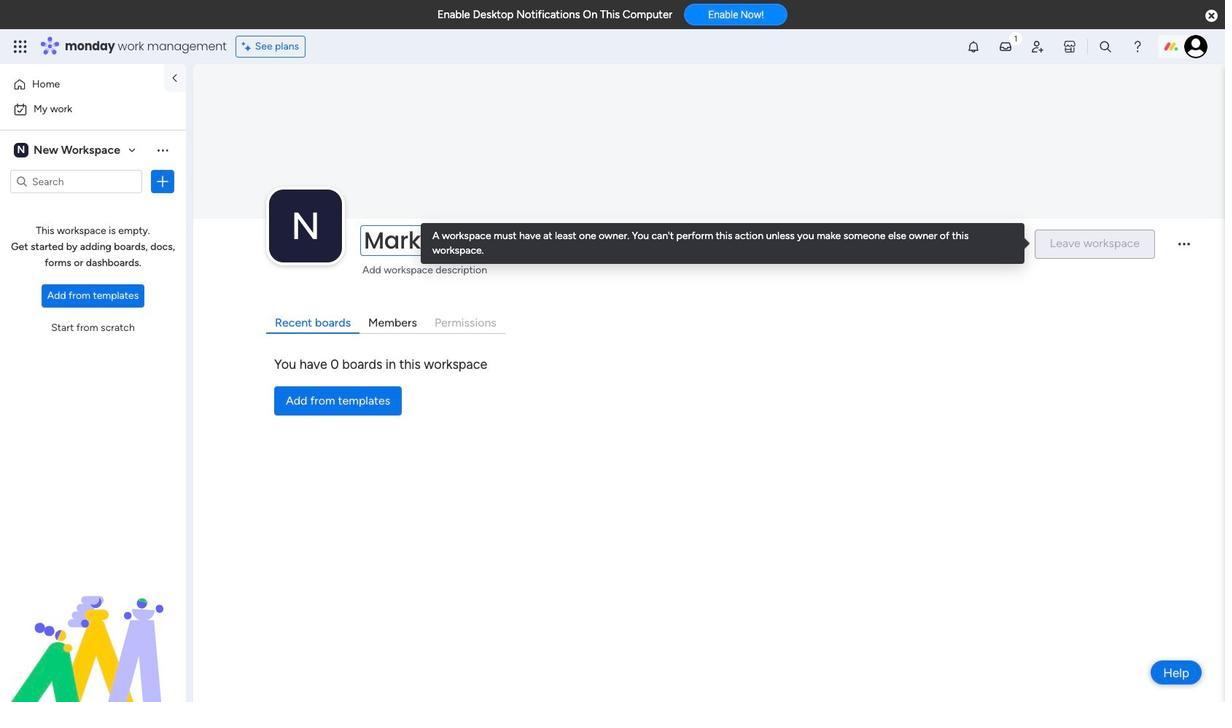 Task type: locate. For each thing, give the bounding box(es) containing it.
select product image
[[13, 39, 28, 54]]

0 vertical spatial option
[[9, 73, 155, 96]]

monday marketplace image
[[1063, 39, 1077, 54]]

workspace image
[[269, 190, 342, 263]]

workspace image
[[14, 142, 28, 158]]

v2 ellipsis image
[[1179, 243, 1191, 256]]

dapulse close image
[[1206, 9, 1218, 23]]

option
[[9, 73, 155, 96], [9, 98, 177, 121]]

Search in workspace field
[[31, 173, 122, 190]]

None field
[[360, 225, 1023, 256]]

1 vertical spatial option
[[9, 98, 177, 121]]

see plans image
[[242, 39, 255, 55]]

search everything image
[[1099, 39, 1113, 54]]

options image
[[155, 174, 170, 189]]



Task type: describe. For each thing, give the bounding box(es) containing it.
lottie animation image
[[0, 555, 186, 703]]

invite members image
[[1031, 39, 1045, 54]]

1 image
[[1010, 30, 1023, 46]]

update feed image
[[999, 39, 1013, 54]]

workspace selection element
[[14, 142, 123, 159]]

2 option from the top
[[9, 98, 177, 121]]

lottie animation element
[[0, 555, 186, 703]]

workspace options image
[[155, 143, 170, 157]]

1 option from the top
[[9, 73, 155, 96]]

notifications image
[[967, 39, 981, 54]]

kendall parks image
[[1185, 35, 1208, 58]]

help image
[[1131, 39, 1145, 54]]



Task type: vqa. For each thing, say whether or not it's contained in the screenshot.
Add View icon
no



